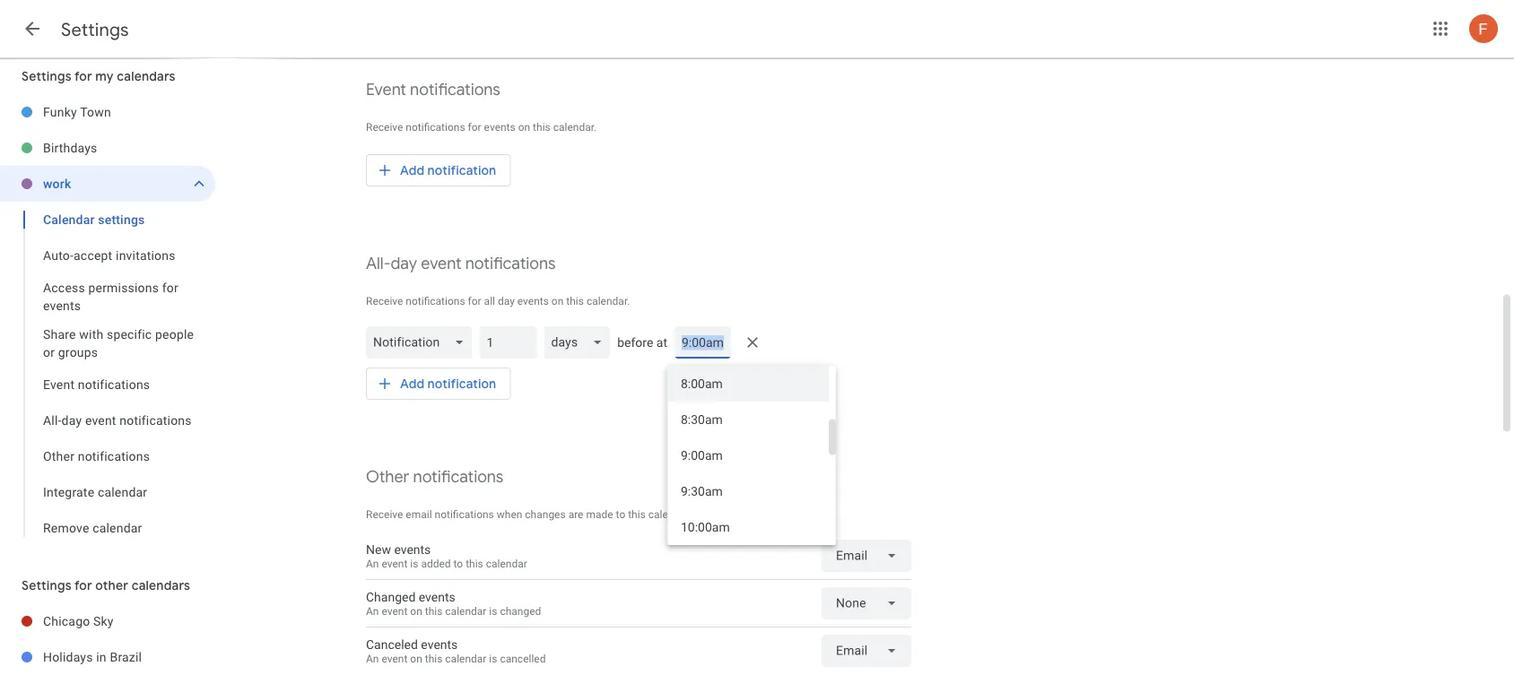 Task type: vqa. For each thing, say whether or not it's contained in the screenshot.
Basil, set event color menu item
no



Task type: describe. For each thing, give the bounding box(es) containing it.
permissions
[[88, 280, 159, 295]]

1 vertical spatial other notifications
[[366, 467, 504, 488]]

settings for settings for other calendars
[[22, 578, 72, 594]]

funky town tree item
[[0, 94, 215, 130]]

receive email notifications when changes are made to this calendar.
[[366, 509, 692, 521]]

0 vertical spatial to
[[616, 509, 626, 521]]

for for receive notifications for events on this calendar.
[[468, 121, 482, 134]]

Time of day text field
[[682, 334, 724, 352]]

settings for my calendars
[[22, 68, 176, 84]]

2 add from the top
[[400, 376, 425, 392]]

calendar down integrate calendar
[[93, 521, 142, 536]]

1 vertical spatial day
[[498, 295, 515, 308]]

1 horizontal spatial all-day event notifications
[[366, 254, 556, 274]]

new events an event is added to this calendar
[[366, 543, 528, 570]]

at
[[657, 335, 668, 350]]

is inside new events an event is added to this calendar
[[410, 558, 419, 570]]

all- inside settings for my calendars tree
[[43, 413, 62, 428]]

is for changed events
[[489, 605, 498, 618]]

1 horizontal spatial event notifications
[[366, 79, 501, 100]]

receive notifications for events on this calendar.
[[366, 121, 597, 134]]

auto-
[[43, 248, 74, 263]]

an for changed events
[[366, 605, 379, 618]]

event up receive notifications for all day events on this calendar.
[[421, 254, 462, 274]]

chicago
[[43, 614, 90, 629]]

settings
[[98, 212, 145, 227]]

holidays in brazil
[[43, 650, 142, 665]]

when
[[497, 509, 523, 521]]

on for changed
[[410, 605, 423, 618]]

event notifications inside settings for my calendars tree
[[43, 377, 150, 392]]

changed events an event on this calendar is changed
[[366, 590, 541, 618]]

1 add notification button from the top
[[366, 149, 511, 192]]

on for canceled
[[410, 653, 423, 665]]

settings heading
[[61, 18, 129, 41]]

remove calendar
[[43, 521, 142, 536]]

event inside settings for my calendars tree
[[43, 377, 75, 392]]

or
[[43, 345, 55, 360]]

the day before at 9am element
[[366, 323, 912, 546]]

1 horizontal spatial day
[[391, 254, 417, 274]]

1 horizontal spatial event
[[366, 79, 406, 100]]

remove
[[43, 521, 89, 536]]

on for receive
[[518, 121, 531, 134]]

are
[[569, 509, 584, 521]]

2 vertical spatial calendar.
[[649, 509, 692, 521]]

town
[[80, 105, 111, 119]]

email
[[406, 509, 432, 521]]

go back image
[[22, 18, 43, 39]]

calendars for settings for my calendars
[[117, 68, 176, 84]]

invitations
[[116, 248, 176, 263]]

work
[[43, 176, 71, 191]]

receive for other
[[366, 509, 403, 521]]

calendar up remove calendar
[[98, 485, 147, 500]]

1 add from the top
[[400, 162, 425, 179]]

holidays
[[43, 650, 93, 665]]

time of day list box
[[668, 366, 836, 546]]

access
[[43, 280, 85, 295]]

canceled events an event on this calendar is cancelled
[[366, 638, 546, 665]]

1 horizontal spatial other
[[366, 467, 410, 488]]

an for new events
[[366, 558, 379, 570]]

all
[[484, 295, 495, 308]]

birthdays
[[43, 140, 97, 155]]

8:30am
[[681, 412, 723, 427]]

2 notification from the top
[[428, 376, 497, 392]]

events inside changed events an event on this calendar is changed
[[419, 590, 456, 605]]

work tree item
[[0, 166, 215, 202]]

events inside canceled events an event on this calendar is cancelled
[[421, 638, 458, 653]]

an for canceled events
[[366, 653, 379, 665]]

receive for all-
[[366, 295, 403, 308]]

group containing calendar settings
[[0, 202, 215, 547]]

changes
[[525, 509, 566, 521]]

holidays in brazil link
[[43, 640, 215, 676]]

added
[[421, 558, 451, 570]]

accept
[[74, 248, 113, 263]]

calendar settings
[[43, 212, 145, 227]]

my
[[95, 68, 114, 84]]

people
[[155, 327, 194, 342]]



Task type: locate. For each thing, give the bounding box(es) containing it.
1 vertical spatial event
[[43, 377, 75, 392]]

9:30am option
[[668, 474, 829, 510]]

day
[[391, 254, 417, 274], [498, 295, 515, 308], [62, 413, 82, 428]]

1 vertical spatial is
[[489, 605, 498, 618]]

0 vertical spatial an
[[366, 558, 379, 570]]

changed
[[366, 590, 416, 605]]

event for canceled events
[[382, 653, 408, 665]]

0 horizontal spatial to
[[454, 558, 463, 570]]

for
[[74, 68, 92, 84], [468, 121, 482, 134], [162, 280, 179, 295], [468, 295, 482, 308], [74, 578, 92, 594]]

event inside settings for my calendars tree
[[85, 413, 116, 428]]

8:00am
[[681, 377, 723, 391]]

event for changed events
[[382, 605, 408, 618]]

other
[[95, 578, 129, 594]]

all-
[[366, 254, 391, 274], [43, 413, 62, 428]]

before at
[[618, 335, 668, 350]]

chicago sky link
[[43, 604, 215, 640]]

notification
[[428, 162, 497, 179], [428, 376, 497, 392]]

event
[[421, 254, 462, 274], [85, 413, 116, 428], [382, 558, 408, 570], [382, 605, 408, 618], [382, 653, 408, 665]]

settings for settings for my calendars
[[22, 68, 72, 84]]

is inside changed events an event on this calendar is changed
[[489, 605, 498, 618]]

to right made
[[616, 509, 626, 521]]

other up integrate
[[43, 449, 75, 464]]

auto-accept invitations
[[43, 248, 176, 263]]

for inside access permissions for events
[[162, 280, 179, 295]]

0 vertical spatial add notification button
[[366, 149, 511, 192]]

8:00am option
[[668, 366, 829, 402]]

an inside canceled events an event on this calendar is cancelled
[[366, 653, 379, 665]]

birthdays link
[[43, 130, 215, 166]]

add
[[400, 162, 425, 179], [400, 376, 425, 392]]

add notification button
[[366, 149, 511, 192], [366, 363, 511, 406]]

an inside new events an event is added to this calendar
[[366, 558, 379, 570]]

0 horizontal spatial event notifications
[[43, 377, 150, 392]]

1 receive from the top
[[366, 121, 403, 134]]

1 notification from the top
[[428, 162, 497, 179]]

calendar inside canceled events an event on this calendar is cancelled
[[445, 653, 487, 665]]

groups
[[58, 345, 98, 360]]

on
[[518, 121, 531, 134], [552, 295, 564, 308], [410, 605, 423, 618], [410, 653, 423, 665]]

events inside new events an event is added to this calendar
[[394, 543, 431, 558]]

2 vertical spatial settings
[[22, 578, 72, 594]]

new
[[366, 543, 391, 558]]

event notifications down groups
[[43, 377, 150, 392]]

settings up chicago on the left bottom of page
[[22, 578, 72, 594]]

with
[[79, 327, 104, 342]]

holidays in brazil tree item
[[0, 640, 215, 676]]

10:00am option
[[668, 510, 829, 546]]

1 vertical spatial add notification
[[400, 376, 497, 392]]

event notifications up receive notifications for events on this calendar.
[[366, 79, 501, 100]]

0 vertical spatial add
[[400, 162, 425, 179]]

settings for other calendars
[[22, 578, 190, 594]]

1 horizontal spatial to
[[616, 509, 626, 521]]

settings for settings
[[61, 18, 129, 41]]

share
[[43, 327, 76, 342]]

birthdays tree item
[[0, 130, 215, 166]]

event for new events
[[382, 558, 408, 570]]

in
[[96, 650, 107, 665]]

1 vertical spatial settings
[[22, 68, 72, 84]]

an up canceled
[[366, 605, 379, 618]]

0 horizontal spatial day
[[62, 413, 82, 428]]

0 vertical spatial event
[[366, 79, 406, 100]]

calendar down when
[[486, 558, 528, 570]]

other inside settings for my calendars tree
[[43, 449, 75, 464]]

0 vertical spatial is
[[410, 558, 419, 570]]

add notification down receive notifications for events on this calendar.
[[400, 162, 497, 179]]

settings up the settings for my calendars
[[61, 18, 129, 41]]

an
[[366, 558, 379, 570], [366, 605, 379, 618], [366, 653, 379, 665]]

made
[[586, 509, 614, 521]]

to right the added
[[454, 558, 463, 570]]

on inside changed events an event on this calendar is changed
[[410, 605, 423, 618]]

0 vertical spatial other
[[43, 449, 75, 464]]

this inside canceled events an event on this calendar is cancelled
[[425, 653, 443, 665]]

other
[[43, 449, 75, 464], [366, 467, 410, 488]]

2 vertical spatial day
[[62, 413, 82, 428]]

0 vertical spatial notification
[[428, 162, 497, 179]]

notification down receive notifications for events on this calendar.
[[428, 162, 497, 179]]

is inside canceled events an event on this calendar is cancelled
[[489, 653, 498, 665]]

1 vertical spatial other
[[366, 467, 410, 488]]

0 horizontal spatial other
[[43, 449, 75, 464]]

canceled
[[366, 638, 418, 653]]

0 horizontal spatial all-
[[43, 413, 62, 428]]

2 horizontal spatial day
[[498, 295, 515, 308]]

0 vertical spatial calendar.
[[553, 121, 597, 134]]

an up changed
[[366, 558, 379, 570]]

settings for my calendars tree
[[0, 94, 215, 547]]

calendar up canceled events an event on this calendar is cancelled
[[445, 605, 487, 618]]

0 vertical spatial add notification
[[400, 162, 497, 179]]

calendars for settings for other calendars
[[132, 578, 190, 594]]

3 an from the top
[[366, 653, 379, 665]]

event inside new events an event is added to this calendar
[[382, 558, 408, 570]]

calendar
[[43, 212, 95, 227]]

2 add notification from the top
[[400, 376, 497, 392]]

calendar.
[[553, 121, 597, 134], [587, 295, 630, 308], [649, 509, 692, 521]]

work link
[[43, 166, 183, 202]]

receive for event
[[366, 121, 403, 134]]

0 vertical spatial all-day event notifications
[[366, 254, 556, 274]]

0 horizontal spatial other notifications
[[43, 449, 150, 464]]

2 vertical spatial receive
[[366, 509, 403, 521]]

event notifications
[[366, 79, 501, 100], [43, 377, 150, 392]]

other up the email
[[366, 467, 410, 488]]

1 vertical spatial to
[[454, 558, 463, 570]]

events
[[484, 121, 516, 134], [518, 295, 549, 308], [43, 298, 81, 313], [394, 543, 431, 558], [419, 590, 456, 605], [421, 638, 458, 653]]

this
[[533, 121, 551, 134], [567, 295, 584, 308], [628, 509, 646, 521], [466, 558, 484, 570], [425, 605, 443, 618], [425, 653, 443, 665]]

1 vertical spatial add
[[400, 376, 425, 392]]

cancelled
[[500, 653, 546, 665]]

sky
[[93, 614, 114, 629]]

0 vertical spatial other notifications
[[43, 449, 150, 464]]

is left the added
[[410, 558, 419, 570]]

chicago sky tree item
[[0, 604, 215, 640]]

to
[[616, 509, 626, 521], [454, 558, 463, 570]]

integrate calendar
[[43, 485, 147, 500]]

is left cancelled
[[489, 653, 498, 665]]

is for canceled events
[[489, 653, 498, 665]]

an inside changed events an event on this calendar is changed
[[366, 605, 379, 618]]

add notification down days in advance for notification number field
[[400, 376, 497, 392]]

other notifications up the email
[[366, 467, 504, 488]]

calendar inside new events an event is added to this calendar
[[486, 558, 528, 570]]

0 vertical spatial all-
[[366, 254, 391, 274]]

1 vertical spatial all-day event notifications
[[43, 413, 192, 428]]

0 vertical spatial calendars
[[117, 68, 176, 84]]

all-day event notifications up integrate calendar
[[43, 413, 192, 428]]

1 vertical spatial all-
[[43, 413, 62, 428]]

0 horizontal spatial event
[[43, 377, 75, 392]]

event
[[366, 79, 406, 100], [43, 377, 75, 392]]

this inside changed events an event on this calendar is changed
[[425, 605, 443, 618]]

0 vertical spatial event notifications
[[366, 79, 501, 100]]

receive notifications for all day events on this calendar.
[[366, 295, 630, 308]]

this inside new events an event is added to this calendar
[[466, 558, 484, 570]]

0 horizontal spatial all-day event notifications
[[43, 413, 192, 428]]

specific
[[107, 327, 152, 342]]

1 add notification from the top
[[400, 162, 497, 179]]

notifications
[[410, 79, 501, 100], [406, 121, 465, 134], [465, 254, 556, 274], [406, 295, 465, 308], [78, 377, 150, 392], [120, 413, 192, 428], [78, 449, 150, 464], [413, 467, 504, 488], [435, 509, 494, 521]]

brazil
[[110, 650, 142, 665]]

None field
[[366, 327, 480, 359], [544, 327, 618, 359], [822, 540, 912, 573], [822, 588, 912, 620], [822, 635, 912, 668], [366, 327, 480, 359], [544, 327, 618, 359], [822, 540, 912, 573], [822, 588, 912, 620], [822, 635, 912, 668]]

1 vertical spatial calendar.
[[587, 295, 630, 308]]

1 vertical spatial event notifications
[[43, 377, 150, 392]]

other notifications inside settings for my calendars tree
[[43, 449, 150, 464]]

1 vertical spatial notification
[[428, 376, 497, 392]]

notification down days in advance for notification number field
[[428, 376, 497, 392]]

before
[[618, 335, 654, 350]]

9:00am
[[681, 448, 723, 463]]

1 horizontal spatial other notifications
[[366, 467, 504, 488]]

all-day event notifications up all
[[366, 254, 556, 274]]

is left changed
[[489, 605, 498, 618]]

chicago sky
[[43, 614, 114, 629]]

settings for other calendars tree
[[0, 604, 215, 676]]

calendar inside changed events an event on this calendar is changed
[[445, 605, 487, 618]]

access permissions for events
[[43, 280, 179, 313]]

add notification
[[400, 162, 497, 179], [400, 376, 497, 392]]

9:00am option
[[668, 438, 829, 474]]

group
[[0, 202, 215, 547]]

0 vertical spatial receive
[[366, 121, 403, 134]]

share with specific people or groups
[[43, 327, 194, 360]]

1 vertical spatial an
[[366, 605, 379, 618]]

calendars right my
[[117, 68, 176, 84]]

1 horizontal spatial all-
[[366, 254, 391, 274]]

calendar down changed events an event on this calendar is changed
[[445, 653, 487, 665]]

add notification button down receive notifications for events on this calendar.
[[366, 149, 511, 192]]

0 vertical spatial day
[[391, 254, 417, 274]]

settings up funky
[[22, 68, 72, 84]]

receive
[[366, 121, 403, 134], [366, 295, 403, 308], [366, 509, 403, 521]]

event inside canceled events an event on this calendar is cancelled
[[382, 653, 408, 665]]

event down changed
[[382, 653, 408, 665]]

Days in advance for notification number field
[[487, 327, 530, 359]]

funky
[[43, 105, 77, 119]]

for for access permissions for events
[[162, 280, 179, 295]]

2 add notification button from the top
[[366, 363, 511, 406]]

8:30am option
[[668, 402, 829, 438]]

on inside canceled events an event on this calendar is cancelled
[[410, 653, 423, 665]]

3 receive from the top
[[366, 509, 403, 521]]

all-day event notifications
[[366, 254, 556, 274], [43, 413, 192, 428]]

integrate
[[43, 485, 94, 500]]

calendar
[[98, 485, 147, 500], [93, 521, 142, 536], [486, 558, 528, 570], [445, 605, 487, 618], [445, 653, 487, 665]]

day inside settings for my calendars tree
[[62, 413, 82, 428]]

calendars
[[117, 68, 176, 84], [132, 578, 190, 594]]

settings
[[61, 18, 129, 41], [22, 68, 72, 84], [22, 578, 72, 594]]

event up changed
[[382, 558, 408, 570]]

10:00am
[[681, 520, 730, 535]]

calendars up chicago sky link
[[132, 578, 190, 594]]

1 vertical spatial add notification button
[[366, 363, 511, 406]]

1 vertical spatial receive
[[366, 295, 403, 308]]

1 an from the top
[[366, 558, 379, 570]]

funky town
[[43, 105, 111, 119]]

is
[[410, 558, 419, 570], [489, 605, 498, 618], [489, 653, 498, 665]]

other notifications up integrate calendar
[[43, 449, 150, 464]]

changed
[[500, 605, 541, 618]]

2 receive from the top
[[366, 295, 403, 308]]

0 vertical spatial settings
[[61, 18, 129, 41]]

to inside new events an event is added to this calendar
[[454, 558, 463, 570]]

2 vertical spatial is
[[489, 653, 498, 665]]

event up canceled
[[382, 605, 408, 618]]

other notifications
[[43, 449, 150, 464], [366, 467, 504, 488]]

event inside changed events an event on this calendar is changed
[[382, 605, 408, 618]]

all-day event notifications inside settings for my calendars tree
[[43, 413, 192, 428]]

events inside access permissions for events
[[43, 298, 81, 313]]

9:30am
[[681, 484, 723, 499]]

an down changed
[[366, 653, 379, 665]]

event down groups
[[85, 413, 116, 428]]

for for receive notifications for all day events on this calendar.
[[468, 295, 482, 308]]

2 vertical spatial an
[[366, 653, 379, 665]]

1 vertical spatial calendars
[[132, 578, 190, 594]]

add notification button down days in advance for notification number field
[[366, 363, 511, 406]]

2 an from the top
[[366, 605, 379, 618]]



